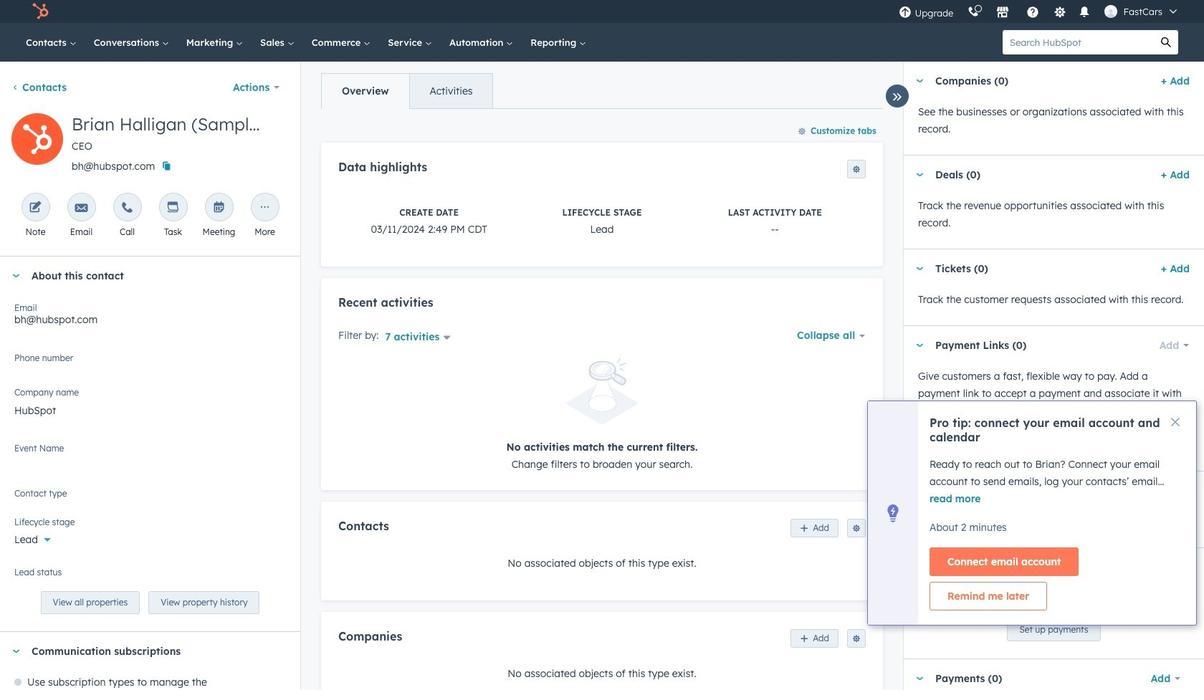 Task type: describe. For each thing, give the bounding box(es) containing it.
task image
[[167, 201, 180, 215]]

marketplaces image
[[997, 6, 1010, 19]]

more image
[[258, 201, 271, 215]]

call image
[[121, 201, 134, 215]]

note image
[[29, 201, 42, 215]]

email image
[[75, 201, 88, 215]]



Task type: locate. For each thing, give the bounding box(es) containing it.
0 vertical spatial caret image
[[916, 79, 924, 83]]

Search HubSpot search field
[[1003, 30, 1154, 54]]

menu
[[892, 0, 1187, 23]]

navigation
[[321, 73, 494, 109]]

1 vertical spatial caret image
[[11, 274, 20, 278]]

close image
[[1174, 418, 1182, 427]]

None text field
[[14, 441, 286, 470]]

caret image
[[916, 173, 924, 177], [916, 267, 924, 271], [916, 344, 924, 347], [916, 489, 924, 493], [916, 566, 924, 570], [11, 650, 20, 654], [916, 677, 924, 681]]

meeting image
[[213, 201, 225, 215]]

alert
[[338, 359, 866, 473]]

1 horizontal spatial caret image
[[916, 79, 924, 83]]

None text field
[[14, 351, 286, 379], [14, 396, 286, 424], [14, 351, 286, 379], [14, 396, 286, 424]]

0 horizontal spatial caret image
[[11, 274, 20, 278]]

caret image
[[916, 79, 924, 83], [11, 274, 20, 278]]

christina overa image
[[1105, 5, 1118, 18]]



Task type: vqa. For each thing, say whether or not it's contained in the screenshot.
leftmost new
no



